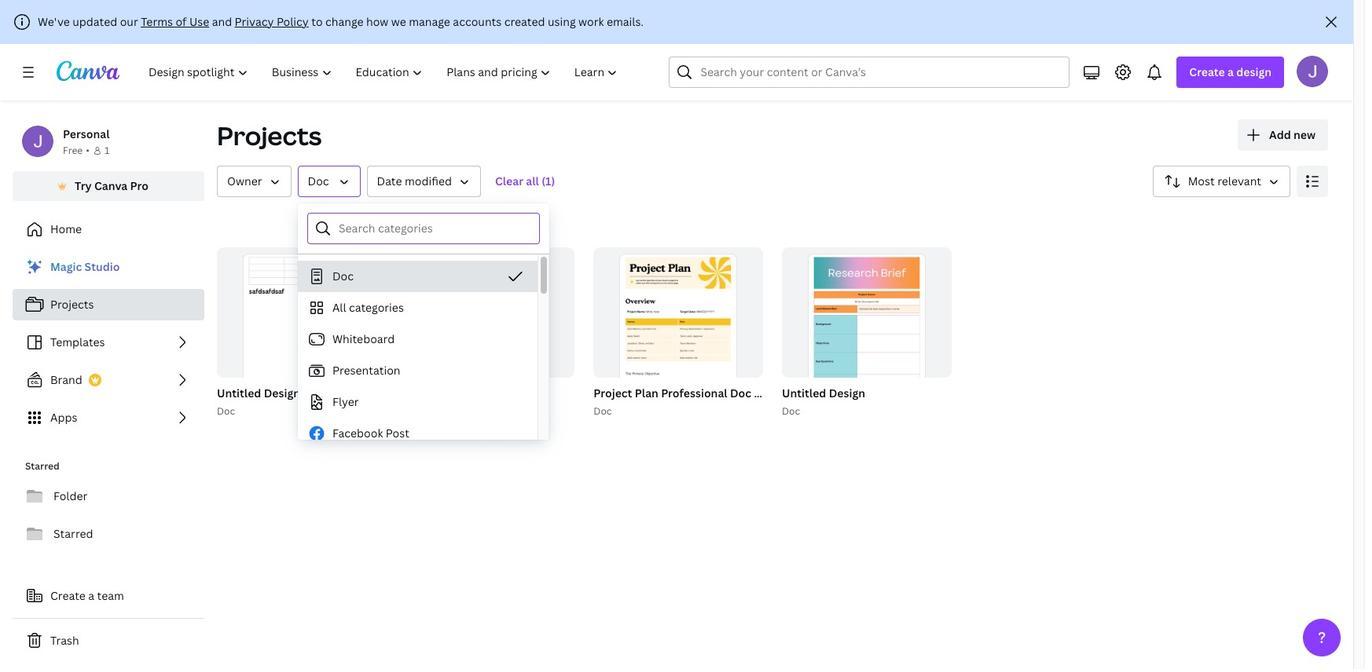 Task type: locate. For each thing, give the bounding box(es) containing it.
create left "team"
[[50, 589, 86, 604]]

personal
[[63, 127, 110, 142]]

list box
[[298, 261, 538, 670]]

yellow
[[767, 386, 802, 401]]

design
[[264, 386, 300, 401], [829, 386, 866, 401]]

all categories option
[[298, 292, 538, 324]]

starred
[[25, 460, 60, 473], [53, 527, 93, 542]]

1 horizontal spatial create
[[1190, 64, 1225, 79]]

apps
[[50, 410, 77, 425]]

1 horizontal spatial untitled design button
[[782, 384, 866, 404]]

project
[[594, 386, 632, 401]]

updated
[[73, 14, 117, 29]]

create inside button
[[50, 589, 86, 604]]

1 group from the left
[[217, 248, 387, 421]]

home
[[50, 222, 82, 237]]

1 horizontal spatial design
[[829, 386, 866, 401]]

created
[[504, 14, 545, 29]]

projects up owner button
[[217, 119, 322, 153]]

design for untitled design button associated with second untitled design group from right
[[264, 386, 300, 401]]

project plan professional doc in yellow black friendly corporate style doc
[[594, 386, 968, 418]]

design left flyer
[[264, 386, 300, 401]]

1 horizontal spatial untitled
[[782, 386, 827, 401]]

untitled design group
[[214, 248, 387, 421], [779, 248, 952, 421]]

2 design from the left
[[829, 386, 866, 401]]

trash link
[[13, 626, 204, 657]]

untitled design button for second untitled design group from right
[[217, 384, 300, 404]]

a for design
[[1228, 64, 1234, 79]]

we
[[391, 14, 406, 29]]

1 horizontal spatial untitled design doc
[[782, 386, 866, 418]]

create left design
[[1190, 64, 1225, 79]]

facebook post option
[[298, 418, 538, 450]]

privacy policy link
[[235, 14, 309, 29]]

projects link
[[13, 289, 204, 321]]

1 vertical spatial starred
[[53, 527, 93, 542]]

2 untitled design button from the left
[[782, 384, 866, 404]]

0 horizontal spatial projects
[[50, 297, 94, 312]]

0 vertical spatial a
[[1228, 64, 1234, 79]]

4 group from the left
[[782, 248, 952, 421]]

how
[[366, 14, 389, 29]]

create
[[1190, 64, 1225, 79], [50, 589, 86, 604]]

presentation button
[[298, 355, 538, 387]]

date modified
[[377, 174, 452, 189]]

magic
[[50, 259, 82, 274]]

create inside dropdown button
[[1190, 64, 1225, 79]]

starred down folder
[[53, 527, 93, 542]]

design left 'corporate'
[[829, 386, 866, 401]]

0 horizontal spatial untitled
[[217, 386, 261, 401]]

1 design from the left
[[264, 386, 300, 401]]

add new
[[1270, 127, 1316, 142]]

list box containing doc
[[298, 261, 538, 670]]

(1)
[[542, 174, 555, 189]]

date
[[377, 174, 402, 189]]

doc
[[308, 174, 329, 189], [333, 269, 354, 284], [730, 386, 752, 401], [217, 405, 235, 418], [782, 405, 801, 418], [594, 405, 612, 418]]

new
[[1294, 127, 1316, 142]]

untitled for untitled design button associated with second untitled design group from right
[[217, 386, 261, 401]]

projects up templates at left
[[50, 297, 94, 312]]

doc inside doc button
[[308, 174, 329, 189]]

create a team
[[50, 589, 124, 604]]

group for 'project plan professional doc in yellow black friendly corporate style' button
[[594, 248, 763, 421]]

add
[[1270, 127, 1292, 142]]

0 horizontal spatial untitled design doc
[[217, 386, 300, 418]]

folder
[[53, 489, 87, 504]]

presentation option
[[298, 355, 538, 387]]

to
[[312, 14, 323, 29]]

2 untitled from the left
[[782, 386, 827, 401]]

1 vertical spatial projects
[[50, 297, 94, 312]]

flyer button
[[298, 387, 538, 418]]

1 horizontal spatial projects
[[217, 119, 322, 153]]

doc inside doc button
[[333, 269, 354, 284]]

2 untitled design doc from the left
[[782, 386, 866, 418]]

facebook post button
[[298, 418, 538, 450]]

studio
[[85, 259, 120, 274]]

privacy
[[235, 14, 274, 29]]

canva
[[94, 178, 128, 193]]

0 vertical spatial projects
[[217, 119, 322, 153]]

doc button
[[298, 261, 538, 292]]

create a design
[[1190, 64, 1272, 79]]

black
[[804, 386, 834, 401]]

0 horizontal spatial create
[[50, 589, 86, 604]]

a inside dropdown button
[[1228, 64, 1234, 79]]

magic studio link
[[13, 252, 204, 283]]

templates link
[[13, 327, 204, 359]]

modified
[[405, 174, 452, 189]]

0 horizontal spatial a
[[88, 589, 94, 604]]

list
[[13, 252, 204, 434]]

None search field
[[669, 57, 1070, 88]]

1 untitled design button from the left
[[217, 384, 300, 404]]

work
[[579, 14, 604, 29]]

folder link
[[13, 481, 204, 513]]

apps link
[[13, 403, 204, 434]]

a left design
[[1228, 64, 1234, 79]]

a inside button
[[88, 589, 94, 604]]

projects inside projects link
[[50, 297, 94, 312]]

1 horizontal spatial a
[[1228, 64, 1234, 79]]

create a design button
[[1177, 57, 1285, 88]]

relevant
[[1218, 174, 1262, 189]]

0 vertical spatial create
[[1190, 64, 1225, 79]]

1 horizontal spatial untitled design group
[[779, 248, 952, 421]]

professional
[[661, 386, 728, 401]]

0 horizontal spatial design
[[264, 386, 300, 401]]

0 horizontal spatial untitled design button
[[217, 384, 300, 404]]

2 group from the left
[[405, 248, 575, 421]]

policy
[[277, 14, 309, 29]]

1 untitled from the left
[[217, 386, 261, 401]]

a
[[1228, 64, 1234, 79], [88, 589, 94, 604]]

group for untitled design button associated with second untitled design group from right
[[217, 248, 387, 421]]

1 vertical spatial a
[[88, 589, 94, 604]]

0 vertical spatial starred
[[25, 460, 60, 473]]

create a team button
[[13, 581, 204, 612]]

1
[[104, 144, 109, 157]]

add new button
[[1238, 120, 1329, 151]]

folder button
[[13, 481, 204, 513]]

starred up folder
[[25, 460, 60, 473]]

business plan group
[[402, 248, 575, 421]]

top level navigation element
[[138, 57, 632, 88]]

group
[[217, 248, 387, 421], [405, 248, 575, 421], [594, 248, 763, 421], [782, 248, 952, 421]]

untitled design button
[[217, 384, 300, 404], [782, 384, 866, 404]]

untitled
[[217, 386, 261, 401], [782, 386, 827, 401]]

1 vertical spatial create
[[50, 589, 86, 604]]

a left "team"
[[88, 589, 94, 604]]

our
[[120, 14, 138, 29]]

untitled design button for first untitled design group from right
[[782, 384, 866, 404]]

0 horizontal spatial untitled design group
[[214, 248, 387, 421]]

3 group from the left
[[594, 248, 763, 421]]

1 untitled design group from the left
[[214, 248, 387, 421]]

all
[[526, 174, 539, 189]]



Task type: vqa. For each thing, say whether or not it's contained in the screenshot.
1st Start from right
no



Task type: describe. For each thing, give the bounding box(es) containing it.
templates
[[50, 335, 105, 350]]

Owner button
[[217, 166, 291, 197]]

most
[[1189, 174, 1215, 189]]

create for create a design
[[1190, 64, 1225, 79]]

jacob simon image
[[1297, 56, 1329, 87]]

project plan professional doc in yellow black friendly corporate style button
[[594, 384, 968, 404]]

magic studio
[[50, 259, 120, 274]]

corporate
[[883, 386, 938, 401]]

design
[[1237, 64, 1272, 79]]

of
[[176, 14, 187, 29]]

try
[[75, 178, 92, 193]]

all categories
[[333, 300, 404, 315]]

manage
[[409, 14, 450, 29]]

terms of use link
[[141, 14, 209, 29]]

free
[[63, 144, 83, 157]]

create for create a team
[[50, 589, 86, 604]]

emails.
[[607, 14, 644, 29]]

Sort by button
[[1153, 166, 1291, 197]]

clear all (1)
[[495, 174, 555, 189]]

presentation
[[333, 363, 401, 378]]

free •
[[63, 144, 90, 157]]

group for untitled design button associated with first untitled design group from right
[[782, 248, 952, 421]]

Category button
[[298, 166, 360, 197]]

doc option
[[298, 261, 538, 292]]

starred link
[[13, 519, 204, 550]]

friendly
[[836, 386, 880, 401]]

change
[[325, 14, 364, 29]]

1 untitled design doc from the left
[[217, 386, 300, 418]]

brand link
[[13, 365, 204, 396]]

Search search field
[[701, 57, 1039, 87]]

whiteboard
[[333, 332, 395, 347]]

Search categories search field
[[339, 214, 530, 244]]

team
[[97, 589, 124, 604]]

clear all (1) link
[[487, 166, 563, 197]]

categories
[[349, 300, 404, 315]]

brand
[[50, 373, 82, 388]]

use
[[189, 14, 209, 29]]

a for team
[[88, 589, 94, 604]]

we've
[[38, 14, 70, 29]]

untitled for untitled design button associated with first untitled design group from right
[[782, 386, 827, 401]]

starred button
[[13, 519, 204, 550]]

trash
[[50, 634, 79, 649]]

pro
[[130, 178, 149, 193]]

accounts
[[453, 14, 502, 29]]

list containing magic studio
[[13, 252, 204, 434]]

all
[[333, 300, 346, 315]]

try canva pro button
[[13, 171, 204, 201]]

in
[[754, 386, 764, 401]]

using
[[548, 14, 576, 29]]

Date modified button
[[367, 166, 481, 197]]

post
[[386, 426, 410, 441]]

whiteboard button
[[298, 324, 538, 355]]

facebook post
[[333, 426, 410, 441]]

starred inside button
[[53, 527, 93, 542]]

style
[[940, 386, 968, 401]]

facebook
[[333, 426, 383, 441]]

terms
[[141, 14, 173, 29]]

project plan professional doc in yellow black friendly corporate style group
[[591, 248, 968, 421]]

flyer
[[333, 395, 359, 410]]

design for untitled design button associated with first untitled design group from right
[[829, 386, 866, 401]]

whiteboard option
[[298, 324, 538, 355]]

owner
[[227, 174, 262, 189]]

home link
[[13, 214, 204, 245]]

plan
[[635, 386, 659, 401]]

flyer option
[[298, 387, 538, 418]]

all categories button
[[298, 292, 538, 324]]

•
[[86, 144, 90, 157]]

try canva pro
[[75, 178, 149, 193]]

2 untitled design group from the left
[[779, 248, 952, 421]]

clear
[[495, 174, 524, 189]]

we've updated our terms of use and privacy policy to change how we manage accounts created using work emails.
[[38, 14, 644, 29]]

most relevant
[[1189, 174, 1262, 189]]

and
[[212, 14, 232, 29]]



